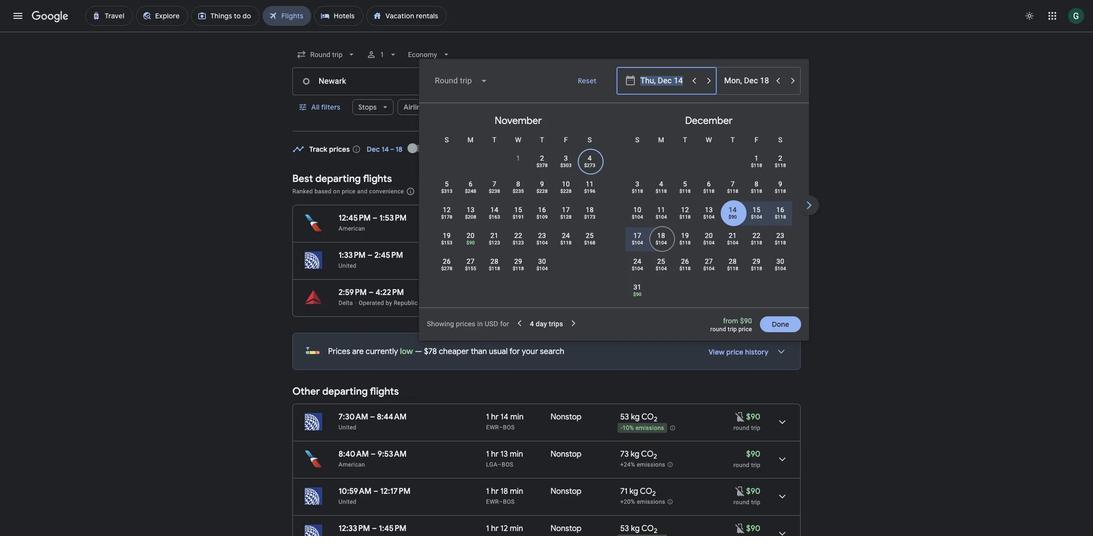 Task type: describe. For each thing, give the bounding box(es) containing it.
13 inside 1 hr 13 min lga – bos
[[501, 450, 508, 460]]

14 inside 1 hr 14 min ewr – bos
[[501, 413, 509, 423]]

bags button
[[449, 99, 488, 115]]

dec 14 – 18
[[367, 145, 403, 154]]

Return text field
[[725, 68, 770, 94]]

1 inside 1 hr 13 min lga – bos
[[486, 450, 489, 460]]

27 for 27 $155
[[467, 258, 475, 266]]

6 $248
[[465, 180, 476, 194]]

2 total duration 1 hr 12 min. element from the top
[[486, 524, 551, 536]]

ewr for 1 hr 14 min
[[486, 425, 499, 432]]

leaves newark liberty international airport at 10:59 am on thursday, december 14 and arrives at boston logan international airport at 12:17 pm on thursday, december 14. element
[[339, 487, 411, 497]]

ranked based on price and convenience
[[292, 188, 404, 195]]

grid containing november
[[423, 107, 995, 314]]

fri, nov 17 element
[[562, 205, 570, 215]]

, 104 us dollars element for fri, dec 15 'element'
[[751, 215, 762, 220]]

– left arrival time: 1:45 pm. text field
[[372, 524, 377, 534]]

1:53 pm
[[380, 214, 407, 223]]

2 90 us dollars text field from the top
[[746, 413, 761, 423]]

1 t from the left
[[492, 136, 497, 144]]

round down 90 us dollars text box
[[734, 462, 750, 469]]

bos for 12
[[503, 263, 515, 270]]

5 for 5 $313
[[445, 180, 449, 188]]

hr for 1 hr 18 min ewr – bos
[[491, 487, 499, 497]]

31 $90
[[633, 284, 642, 297]]

done button
[[760, 313, 802, 337]]

cheaper
[[439, 347, 469, 357]]

, 313 us dollars element
[[441, 189, 453, 194]]

9:53 am
[[378, 450, 407, 460]]

sun, nov 5 element
[[445, 179, 449, 189]]

tue, nov 14 element
[[491, 205, 499, 215]]

10:59 am
[[339, 487, 372, 497]]

2 down +20% emissions
[[654, 527, 658, 536]]

19 $153
[[441, 232, 453, 246]]

sat, nov 18 element
[[586, 205, 594, 215]]

1 round trip from the top
[[734, 263, 761, 270]]

thu, nov 9 element
[[540, 179, 544, 189]]

24 for 24 $118
[[562, 232, 570, 240]]

+24% inside 73 kg co +24% emissions
[[620, 300, 635, 307]]

16 $118
[[775, 206, 786, 220]]

8:40 am
[[339, 450, 369, 460]]

$123 for 22
[[513, 240, 524, 246]]

2 s from the left
[[588, 136, 592, 144]]

19 $118
[[680, 232, 691, 246]]

bos for 13
[[502, 462, 514, 469]]

sat, dec 2 element
[[779, 153, 783, 163]]

2 inside the 71 kg co 2
[[653, 490, 656, 499]]

2 inside '2 $118'
[[779, 154, 783, 162]]

sun, dec 3 element
[[636, 179, 640, 189]]

dec
[[367, 145, 380, 154]]

2 vertical spatial price
[[727, 348, 744, 357]]

12 down "1 hr 18 min ewr – bos"
[[501, 524, 508, 534]]

– up operated
[[369, 288, 374, 298]]

trip up 90 us dollars text box
[[751, 425, 761, 432]]

sun, dec 10 element
[[634, 205, 642, 215]]

view
[[709, 348, 725, 357]]

8:40 am – 9:53 am american
[[339, 450, 407, 469]]

$228 for 10
[[560, 189, 572, 194]]

25 for 25 $168
[[586, 232, 594, 240]]

18 inside "1 hr 18 min ewr – bos"
[[501, 487, 508, 497]]

13 $208
[[465, 206, 476, 220]]

mon, nov 6 element
[[469, 179, 473, 189]]

mon, nov 20 element
[[467, 231, 475, 241]]

$104 for sun, dec 24 element on the right of the page
[[632, 266, 643, 272]]

+20% emissions
[[620, 499, 666, 506]]

nonstop flight. element for 1 hr 14 min
[[551, 413, 582, 424]]

8 for 8 $235
[[516, 180, 520, 188]]

Return text field
[[724, 68, 770, 95]]

this price for this flight doesn't include overhead bin access. if you need a carry-on bag, use the bags filter to update prices. image for 71
[[735, 486, 746, 498]]

2 and from the left
[[603, 188, 613, 195]]

– inside 1 hr 13 min lga – bos
[[498, 462, 502, 469]]

6 $118
[[703, 180, 715, 194]]

-10% emissions
[[621, 425, 664, 432]]

3 $118
[[632, 180, 643, 194]]

thu, dec 28 element
[[729, 257, 737, 267]]

Departure time: 12:33 PM. text field
[[339, 524, 370, 534]]

71 kg co 2
[[620, 487, 656, 499]]

row containing 12
[[435, 201, 602, 229]]

kg inside the 71 kg co 2
[[630, 487, 638, 497]]

learn more about tracked prices image
[[352, 145, 361, 154]]

, 90 us dollars element for 14
[[729, 215, 737, 220]]

12:17 pm
[[380, 487, 411, 497]]

lga for 8
[[486, 225, 498, 232]]

, 238 us dollars element
[[489, 189, 500, 194]]

4 for 4 $273
[[588, 154, 592, 162]]

– inside the 8:40 am – 9:53 am american
[[371, 450, 376, 460]]

$173
[[584, 215, 596, 220]]

kg inside 73 kg co +24% emissions
[[631, 288, 640, 298]]

2:59 pm – 4:22 pm
[[339, 288, 404, 298]]

14 for 14 $163
[[491, 206, 499, 214]]

, 278 us dollars element
[[441, 266, 453, 272]]

$128
[[560, 215, 572, 220]]

stops button
[[352, 95, 394, 119]]

total duration 1 hr 13 min. element
[[486, 450, 551, 461]]

1 inside 1 button
[[516, 154, 520, 162]]

airlines button
[[398, 95, 445, 119]]

w for december
[[706, 136, 712, 144]]

2 inside 2 $378
[[540, 154, 544, 162]]

$90 left flight details. leaves newark liberty international airport at 12:33 pm on thursday, december 14 and arrives at boston logan international airport at 1:45 pm on thursday, december 14. image
[[746, 524, 761, 534]]

1 inside 1 popup button
[[381, 51, 385, 59]]

$153
[[441, 240, 453, 246]]

round up 90 us dollars text box
[[734, 425, 750, 432]]

wed, nov 15 element
[[514, 205, 522, 215]]

5 for 5 $118
[[683, 180, 687, 188]]

$118 for wed, dec 6 element
[[703, 189, 715, 194]]

trip down 90 us dollars text box
[[751, 462, 761, 469]]

2:59 pm
[[339, 288, 367, 298]]

1 fees from the left
[[508, 188, 520, 195]]

– inside 12:45 pm – 1:53 pm american
[[373, 214, 378, 223]]

, 118 us dollars element for sun, dec 3 element
[[632, 189, 643, 194]]

11 $104
[[656, 206, 667, 220]]

wed, dec 27 element
[[705, 257, 713, 267]]

5 nonstop flight. element from the top
[[551, 524, 582, 536]]

2 inside 56 kg co 2
[[654, 254, 658, 262]]

13 for 13 $208
[[467, 206, 475, 214]]

tue, dec 26 element
[[681, 257, 689, 267]]

1 s from the left
[[445, 136, 449, 144]]

co inside 56 kg co 2
[[642, 251, 654, 261]]

7 $118
[[727, 180, 739, 194]]

3 for 3 $118
[[636, 180, 640, 188]]

track
[[309, 145, 328, 154]]

none search field containing november
[[292, 43, 995, 341]]

mon, dec 4 element
[[659, 179, 663, 189]]

1 hr 12 min
[[486, 524, 523, 534]]

round left flight details. leaves newark liberty international airport at 10:59 am on thursday, december 14 and arrives at boston logan international airport at 12:17 pm on thursday, december 14. icon
[[734, 500, 750, 507]]

tue, nov 21 element
[[491, 231, 499, 241]]

done
[[772, 320, 790, 329]]

Departure time: 2:59 PM. text field
[[339, 288, 367, 298]]

18 for 18 $104
[[657, 232, 665, 240]]

, 155 us dollars element
[[465, 266, 476, 272]]

include
[[440, 188, 460, 195]]

$118 for tue, dec 12 'element'
[[680, 215, 691, 220]]

learn more about ranking image
[[406, 187, 415, 196]]

departing for other
[[322, 386, 368, 398]]

1 button
[[507, 153, 530, 177]]

5 $313
[[441, 180, 453, 194]]

are
[[352, 347, 364, 357]]

$90 left the 'flight details. leaves newark liberty international airport at 7:30 am on thursday, december 14 and arrives at boston logan international airport at 8:44 am on thursday, december 14.' 'icon'
[[746, 413, 761, 423]]

$118 for sat, dec 23 element
[[775, 240, 786, 246]]

27 $104
[[703, 258, 715, 272]]

view price history image
[[770, 340, 794, 364]]

$104 for fri, dec 15 'element'
[[751, 215, 762, 220]]

thu, nov 30 element
[[538, 257, 546, 267]]

nonstop for 1 hr 14 min
[[551, 413, 582, 423]]

round left fri, dec 29 element
[[734, 263, 750, 270]]

$196
[[584, 189, 596, 194]]

, 118 us dollars element for fri, dec 29 element
[[751, 266, 762, 272]]

adult.
[[537, 188, 552, 195]]

co up -10% emissions
[[642, 413, 654, 423]]

this price for this flight doesn't include overhead bin access. if you need a carry-on bag, use the bags filter to update prices. image for 53
[[735, 411, 746, 423]]

row containing 24
[[626, 252, 793, 281]]

thu, nov 23 element
[[538, 231, 546, 241]]

$78
[[424, 347, 437, 357]]

2 dl from the left
[[486, 300, 493, 307]]

december row group
[[614, 107, 804, 306]]

round trip for 71
[[734, 500, 761, 507]]

24 $118
[[560, 232, 572, 246]]

Arrival time: 1:53 PM. text field
[[380, 214, 407, 223]]

sat, nov 4 element
[[588, 153, 592, 163]]

trip down 15 $104
[[751, 226, 761, 233]]

1:33 pm – 2:45 pm united
[[339, 251, 403, 270]]

row containing 17
[[626, 226, 793, 255]]

, 178 us dollars element
[[441, 215, 453, 220]]

trip inside from $90 round trip price
[[728, 326, 737, 333]]

track prices
[[309, 145, 350, 154]]

price inside from $90 round trip price
[[739, 326, 752, 333]]

Arrival time: 4:22 PM. text field
[[376, 288, 404, 298]]

delta
[[339, 300, 353, 307]]

3 for 3 $303
[[564, 154, 568, 162]]

10 $228
[[560, 180, 572, 194]]

leaves laguardia airport at 8:40 am on thursday, december 14 and arrives at boston logan international airport at 9:53 am on thursday, december 14. element
[[339, 450, 407, 460]]

$90 up the fri, dec 22 element
[[746, 214, 761, 223]]

flight details. leaves newark liberty international airport at 12:33 pm on thursday, december 14 and arrives at boston logan international airport at 1:45 pm on thursday, december 14. image
[[771, 522, 795, 537]]

– inside 7:30 am – 8:44 am united
[[370, 413, 375, 423]]

14 $163
[[489, 206, 500, 220]]

row containing 26
[[435, 252, 554, 281]]

9 for 9 $118
[[779, 180, 783, 188]]

departing for best
[[315, 173, 361, 185]]

$104 for sun, dec 17 element
[[632, 240, 643, 246]]

fri, dec 15 element
[[753, 205, 761, 215]]

$118 for sat, dec 9 element
[[775, 189, 786, 194]]

5 nonstop from the top
[[551, 524, 582, 534]]

, 109 us dollars element
[[537, 215, 548, 220]]

1 hr 8 min lga –
[[486, 214, 520, 232]]

connecting
[[648, 103, 686, 112]]

26 for 26 $278
[[443, 258, 451, 266]]

main content containing best departing flights
[[292, 136, 801, 537]]

, 378 us dollars element
[[537, 163, 548, 168]]

$118 for the fri, dec 22 element
[[751, 240, 762, 246]]

8 inside the 1 hr 8 min lga –
[[501, 214, 505, 223]]

view price history
[[709, 348, 769, 357]]

4 s from the left
[[779, 136, 783, 144]]

1 90 us dollars text field from the top
[[746, 214, 761, 223]]

nonstop flight. element for 1 hr 13 min
[[551, 450, 582, 461]]

round left the fri, dec 22 element
[[734, 226, 750, 233]]

$104 for sat, dec 30 element
[[775, 266, 786, 272]]

8 $235
[[513, 180, 524, 194]]

$104 for mon, dec 11 element
[[656, 215, 667, 220]]

operated by republic airways-dl connection-dl shuttle
[[359, 300, 515, 307]]

$104 for mon, dec 18, return date. element
[[656, 240, 667, 246]]

0 vertical spatial for
[[522, 188, 530, 195]]

4 for 4 $118
[[659, 180, 663, 188]]

– inside "1 hr 18 min ewr – bos"
[[499, 499, 503, 506]]

24 $104
[[632, 258, 643, 272]]

73 kg co 2
[[620, 450, 657, 461]]

$90 up thu, dec 21 element
[[729, 215, 737, 220]]

wed, nov 1 element
[[516, 153, 520, 163]]

25 $168
[[584, 232, 596, 246]]

, 90 us dollars element for 20
[[467, 240, 475, 246]]

, 104 us dollars element for mon, dec 25 element
[[656, 266, 667, 272]]

sat, nov 11 element
[[586, 179, 594, 189]]

4 t from the left
[[731, 136, 735, 144]]

10:59 am – 12:17 pm united
[[339, 487, 411, 506]]

, 118 us dollars element for the fri, dec 22 element
[[751, 240, 762, 246]]

, 104 us dollars element for wed, dec 27 element
[[703, 266, 715, 272]]

26 for 26 $118
[[681, 258, 689, 266]]

$248
[[465, 189, 476, 194]]

, 118 us dollars element for fri, nov 24 "element"
[[560, 240, 572, 246]]

trip left flight details. leaves newark liberty international airport at 10:59 am on thursday, december 14 and arrives at boston logan international airport at 12:17 pm on thursday, december 14. icon
[[751, 500, 761, 507]]

bos for 14
[[503, 425, 515, 432]]

sun, nov 12 element
[[443, 205, 451, 215]]

56
[[620, 251, 629, 261]]

23 $104
[[537, 232, 548, 246]]

90 US dollars text field
[[746, 251, 761, 261]]

$90 down 31
[[633, 292, 642, 297]]

tue, dec 19 element
[[681, 231, 689, 241]]

nonstop flight. element for 1 hr 18 min
[[551, 487, 582, 499]]

emissions for kg co
[[637, 226, 666, 233]]

main menu image
[[12, 10, 24, 22]]

, 173 us dollars element
[[584, 215, 596, 220]]

– inside the 1 hr 8 min lga –
[[498, 225, 502, 232]]

ranked
[[292, 188, 313, 195]]

thu, dec 14, departure date. element
[[729, 205, 737, 215]]

, 118 us dollars element for the tue, dec 26 element at the top right
[[680, 266, 691, 272]]

—
[[415, 347, 422, 357]]

kg inside kg co 2
[[631, 214, 640, 223]]

flight details. leaves newark liberty international airport at 7:30 am on thursday, december 14 and arrives at boston logan international airport at 8:44 am on thursday, december 14. image
[[771, 411, 795, 435]]

sun, dec 31 element
[[634, 283, 642, 292]]

12 $118
[[680, 206, 691, 220]]

swap origin and destination. image
[[444, 75, 456, 87]]

avg emissions
[[620, 263, 661, 270]]

assistance
[[703, 188, 733, 195]]

currently
[[366, 347, 398, 357]]

, 118 us dollars element for thu, dec 7 element
[[727, 189, 739, 194]]

min for 1 hr 8 min lga –
[[507, 214, 520, 223]]

kg inside 56 kg co 2
[[631, 251, 640, 261]]

bag fees button
[[615, 188, 639, 195]]

kg inside 73 kg co 2
[[631, 450, 640, 460]]

$118 for "tue, nov 28" element
[[489, 266, 500, 272]]

– inside 1 hr 14 min ewr – bos
[[499, 425, 503, 432]]

row containing 19
[[435, 226, 602, 255]]

stops
[[358, 103, 377, 112]]

taxes
[[486, 188, 502, 195]]

1 inside 1 hr 14 min ewr – bos
[[486, 413, 489, 423]]

10 $104
[[632, 206, 643, 220]]

20 for 20 $104
[[705, 232, 713, 240]]

12 inside 12 $178
[[443, 206, 451, 214]]

$90 left flight details. leaves newark liberty international airport at 10:59 am on thursday, december 14 and arrives at boston logan international airport at 12:17 pm on thursday, december 14. icon
[[746, 487, 761, 497]]

$90 down 22 $118
[[746, 251, 761, 261]]

kg down +20% emissions
[[631, 524, 640, 534]]

21 for 21 $104
[[729, 232, 737, 240]]

leaves newark liberty international airport at 1:33 pm on thursday, december 14 and arrives at boston logan international airport at 2:45 pm on thursday, december 14. element
[[339, 251, 403, 261]]

23 for 23 $104
[[538, 232, 546, 240]]

25 $104
[[656, 258, 667, 272]]

24 for 24 $104
[[634, 258, 642, 266]]

leaves laguardia airport at 2:59 pm on thursday, december 14 and arrives at boston logan international airport at 4:22 pm on thursday, december 14. element
[[339, 288, 404, 298]]

Departure text field
[[641, 68, 686, 94]]

$118 for thu, dec 28 element
[[727, 266, 739, 272]]

prices for prices are currently low — $78 cheaper than usual for your search
[[328, 347, 350, 357]]

20 for 20 $90
[[467, 232, 475, 240]]

wed, nov 8 element
[[516, 179, 520, 189]]

$104 for wed, dec 20 element
[[703, 240, 715, 246]]

co inside 73 kg co 2
[[641, 450, 654, 460]]

1 inside the 1 hr 8 min lga –
[[486, 214, 489, 223]]

1 hr 12 min ewr – bos
[[486, 251, 523, 270]]

connection-
[[452, 300, 486, 307]]

90 US dollars text field
[[746, 450, 761, 460]]

$118 for wed, nov 29 element at the left
[[513, 266, 524, 272]]

29 $118 for fri, dec 29 element
[[751, 258, 762, 272]]

based
[[315, 188, 332, 195]]

showing prices in usd for
[[427, 320, 509, 328]]

november row group
[[423, 107, 614, 304]]

connecting airports
[[648, 103, 714, 112]]

1 inside 1 hr 12 min ewr – bos
[[486, 251, 489, 261]]

1 inside 1 $118
[[755, 154, 759, 162]]

29 $118 for wed, nov 29 element at the left
[[513, 258, 524, 272]]

1 and from the left
[[357, 188, 368, 195]]

kg co 2
[[629, 214, 657, 225]]

charges
[[579, 188, 601, 195]]

, 118 us dollars element for "sat, dec 16" element
[[775, 215, 786, 220]]

6 for 6 $248
[[469, 180, 473, 188]]

3 $303
[[560, 154, 572, 168]]

duration button
[[735, 99, 787, 115]]

row containing 3
[[626, 175, 793, 203]]

16 for 16 $118
[[777, 206, 785, 214]]

hr for 1 hr 8 min lga –
[[491, 214, 499, 223]]

emissions right "10%"
[[636, 425, 664, 432]]



Task type: vqa. For each thing, say whether or not it's contained in the screenshot.
View details associated with 2nd View details button from the top
no



Task type: locate. For each thing, give the bounding box(es) containing it.
4 inside 4 $273
[[588, 154, 592, 162]]

23 $118
[[775, 232, 786, 246]]

2 horizontal spatial 8
[[755, 180, 759, 188]]

$104 up wed, dec 20 element
[[703, 215, 715, 220]]

, 104 us dollars element up wed, dec 27 element
[[703, 240, 715, 246]]

$118 for "tue, dec 19" element on the right top
[[680, 240, 691, 246]]

10 for 10 $104
[[634, 206, 642, 214]]

5 inside '5 $313'
[[445, 180, 449, 188]]

2 22 from the left
[[753, 232, 761, 240]]

2 american from the top
[[339, 462, 365, 469]]

min for 1 hr 13 min lga – bos
[[510, 450, 523, 460]]

, 104 us dollars element for mon, dec 18, return date. element
[[656, 240, 667, 246]]

sat, dec 30 element
[[777, 257, 785, 267]]

day
[[536, 320, 547, 328]]

round
[[734, 226, 750, 233], [734, 263, 750, 270], [711, 326, 726, 333], [734, 425, 750, 432], [734, 462, 750, 469], [734, 500, 750, 507]]

total duration 1 hr 8 min. element
[[486, 214, 551, 225]]

None field
[[292, 46, 361, 64], [404, 46, 455, 64], [427, 69, 496, 93], [292, 46, 361, 64], [404, 46, 455, 64], [427, 69, 496, 93]]

, 104 us dollars element for wed, dec 20 element
[[703, 240, 715, 246]]

s
[[445, 136, 449, 144], [588, 136, 592, 144], [636, 136, 640, 144], [779, 136, 783, 144]]

1 horizontal spatial 13
[[501, 450, 508, 460]]

0 horizontal spatial 30 $104
[[537, 258, 548, 272]]

, 196 us dollars element
[[584, 189, 596, 194]]

0 horizontal spatial prices
[[329, 145, 350, 154]]

1 vertical spatial +24%
[[620, 300, 635, 307]]

wed, dec 6 element
[[707, 179, 711, 189]]

prices left $313
[[421, 188, 439, 195]]

29 $118 inside december row group
[[751, 258, 762, 272]]

53 kg co 2 down +20% emissions
[[620, 524, 658, 536]]

2 vertical spatial ewr
[[486, 499, 499, 506]]

0 vertical spatial this price for this flight doesn't include overhead bin access. if you need a carry-on bag, use the bags filter to update prices. image
[[735, 411, 746, 423]]

, 90 us dollars element
[[729, 215, 737, 220], [467, 240, 475, 246], [633, 292, 642, 297]]

1 horizontal spatial , 228 us dollars element
[[560, 189, 572, 194]]

1 vertical spatial prices
[[456, 320, 476, 328]]

13 inside 13 $104
[[705, 206, 713, 214]]

wed, dec 13 element
[[705, 205, 713, 215]]

$104 for wed, dec 27 element
[[703, 266, 715, 272]]

29
[[514, 258, 522, 266], [753, 258, 761, 266]]

, 228 us dollars element for 9
[[537, 189, 548, 194]]

2 horizontal spatial for
[[522, 188, 530, 195]]

4 left day
[[530, 320, 534, 328]]

w inside december row group
[[706, 136, 712, 144]]

53
[[620, 413, 629, 423], [620, 524, 629, 534]]

2 $90 round trip from the top
[[734, 450, 761, 469]]

1 28 from the left
[[491, 258, 499, 266]]

co left 11 $104
[[641, 214, 654, 223]]

emissions down the 71 kg co 2
[[637, 499, 666, 506]]

2 up -10% emissions
[[654, 416, 658, 424]]

2 , 228 us dollars element from the left
[[560, 189, 572, 194]]

14
[[491, 206, 499, 214], [729, 206, 737, 214], [501, 413, 509, 423]]

14 for 14 $90
[[729, 206, 737, 214]]

1 f from the left
[[564, 136, 568, 144]]

23
[[538, 232, 546, 240], [777, 232, 785, 240]]

53 up -
[[620, 413, 629, 423]]

1 30 $104 from the left
[[537, 258, 548, 272]]

united for 10:59 am
[[339, 499, 357, 506]]

united inside 10:59 am – 12:17 pm united
[[339, 499, 357, 506]]

fri, nov 3 element
[[564, 153, 568, 163]]

10 inside 10 $228
[[562, 180, 570, 188]]

19 for 19 $153
[[443, 232, 451, 240]]

30 for the thu, nov 30 'element'
[[538, 258, 546, 266]]

23 down $109
[[538, 232, 546, 240]]

$118 for sat, dec 2 element
[[775, 163, 786, 168]]

$90 inside the november row group
[[467, 240, 475, 246]]

emissions button
[[582, 99, 638, 115]]

0 horizontal spatial 26
[[443, 258, 451, 266]]

1 vertical spatial for
[[500, 320, 509, 328]]

2 vertical spatial for
[[510, 347, 520, 357]]

2 5 from the left
[[683, 180, 687, 188]]

kg right 56
[[631, 251, 640, 261]]

1 horizontal spatial 20
[[705, 232, 713, 240]]

$90 left flight details. leaves laguardia airport at 8:40 am on thursday, december 14 and arrives at boston logan international airport at 9:53 am on thursday, december 14. icon
[[746, 450, 761, 460]]

2 round trip from the top
[[734, 425, 761, 432]]

thu, nov 2 element
[[540, 153, 544, 163]]

, 104 us dollars element for sun, dec 10 element
[[632, 215, 643, 220]]

emissions for 71
[[637, 499, 666, 506]]

$118 for "sat, dec 16" element
[[775, 215, 786, 220]]

sun, nov 19 element
[[443, 231, 451, 241]]

flights up 8:44 am
[[370, 386, 399, 398]]

– inside 10:59 am – 12:17 pm united
[[374, 487, 379, 497]]

11 $196
[[584, 180, 596, 194]]

22 for 22 $123
[[514, 232, 522, 240]]

0 vertical spatial departing
[[315, 173, 361, 185]]

1 lga from the top
[[486, 225, 498, 232]]

16 inside 16 $109
[[538, 206, 546, 214]]

0 horizontal spatial 28 $118
[[489, 258, 500, 272]]

wed, nov 29 element
[[514, 257, 522, 267]]

, 118 us dollars element for tue, dec 5 element
[[680, 189, 691, 194]]

28 inside the november row group
[[491, 258, 499, 266]]

tue, dec 5 element
[[683, 179, 687, 189]]

sat, dec 9 element
[[779, 179, 783, 189]]

1 26 from the left
[[443, 258, 451, 266]]

total duration 1 hr 18 min. element
[[486, 487, 551, 499]]

2 53 kg co 2 from the top
[[620, 524, 658, 536]]

1 , 228 us dollars element from the left
[[537, 189, 548, 194]]

$90 inside from $90 round trip price
[[740, 317, 752, 325]]

$118
[[751, 163, 762, 168], [775, 163, 786, 168], [632, 189, 643, 194], [656, 189, 667, 194], [680, 189, 691, 194], [703, 189, 715, 194], [727, 189, 739, 194], [751, 189, 762, 194], [775, 189, 786, 194], [680, 215, 691, 220], [775, 215, 786, 220], [560, 240, 572, 246], [680, 240, 691, 246], [751, 240, 762, 246], [775, 240, 786, 246], [489, 266, 500, 272], [513, 266, 524, 272], [680, 266, 691, 272], [727, 266, 739, 272], [751, 266, 762, 272]]

1 ewr from the top
[[486, 263, 499, 270]]

26 $278
[[441, 258, 453, 272]]

2 21 from the left
[[729, 232, 737, 240]]

1 6 from the left
[[469, 180, 473, 188]]

2 this price for this flight doesn't include overhead bin access. if you need a carry-on bag, use the bags filter to update prices. image from the top
[[735, 486, 746, 498]]

11 down apply.
[[657, 206, 665, 214]]

3 t from the left
[[683, 136, 687, 144]]

20 $90
[[467, 232, 475, 246]]

thu, nov 16 element
[[538, 205, 546, 215]]

28 for "tue, nov 28" element
[[491, 258, 499, 266]]

1 horizontal spatial 17
[[634, 232, 642, 240]]

2 vertical spatial united
[[339, 499, 357, 506]]

trip down from
[[728, 326, 737, 333]]

– right 1:33 pm on the left top of the page
[[368, 251, 373, 261]]

27 inside the 27 $155
[[467, 258, 475, 266]]

row containing 10
[[626, 201, 793, 229]]

15 for 15 $104
[[753, 206, 761, 214]]

$104 right 26 $118
[[703, 266, 715, 272]]

, 90 us dollars element up mon, nov 27 element
[[467, 240, 475, 246]]

, 104 us dollars element for wed, dec 13 element at the right of the page
[[703, 215, 715, 220]]

1 90 us dollars text field from the top
[[746, 487, 761, 497]]

12:33 pm – 1:45 pm
[[339, 524, 407, 534]]

2 6 from the left
[[707, 180, 711, 188]]

73
[[620, 288, 629, 298], [620, 450, 629, 460]]

2 vertical spatial 18
[[501, 487, 508, 497]]

$155
[[465, 266, 476, 272]]

fees
[[508, 188, 520, 195], [627, 188, 639, 195]]

+24%
[[620, 226, 635, 233], [620, 300, 635, 307], [620, 462, 635, 469]]

row containing 5
[[435, 175, 602, 203]]

29 $118
[[513, 258, 524, 272], [751, 258, 762, 272]]

2 28 $118 from the left
[[727, 258, 739, 272]]

14 up , 163 us dollars element
[[491, 206, 499, 214]]

30 inside december row group
[[777, 258, 785, 266]]

22 $118
[[751, 232, 762, 246]]

, 153 us dollars element
[[441, 240, 453, 246]]

emissions inside 73 kg co +24% emissions
[[637, 300, 666, 307]]

1 +24% from the top
[[620, 226, 635, 233]]

0 horizontal spatial 8
[[501, 214, 505, 223]]

1 9 from the left
[[540, 180, 544, 188]]

1 w from the left
[[515, 136, 522, 144]]

– down total duration 1 hr 18 min. 'element'
[[499, 499, 503, 506]]

, 128 us dollars element
[[560, 215, 572, 220]]

sat, dec 23 element
[[777, 231, 785, 241]]

90 us dollars text field left flight details. leaves newark liberty international airport at 12:33 pm on thursday, december 14 and arrives at boston logan international airport at 1:45 pm on thursday, december 14. image
[[746, 524, 761, 534]]

4 nonstop flight. element from the top
[[551, 487, 582, 499]]

18 inside the 18 $104
[[657, 232, 665, 240]]

1 23 from the left
[[538, 232, 546, 240]]

2 up the 18 $104
[[654, 217, 657, 225]]

0 horizontal spatial 13
[[467, 206, 475, 214]]

0 horizontal spatial 19
[[443, 232, 451, 240]]

73 left the 31 $90
[[620, 288, 629, 298]]

sun, dec 24 element
[[634, 257, 642, 267]]

sun, dec 17 element
[[634, 231, 642, 241]]

Departure time: 10:59 AM. text field
[[339, 487, 372, 497]]

1 horizontal spatial 15
[[753, 206, 761, 214]]

all filters button
[[292, 95, 348, 119]]

4 $273
[[584, 154, 596, 168]]

w down december
[[706, 136, 712, 144]]

sat, dec 16 element
[[777, 205, 785, 215]]

0 vertical spatial total duration 1 hr 12 min. element
[[486, 251, 551, 262]]

2 right fri, dec 1 element
[[779, 154, 783, 162]]

3 ewr from the top
[[486, 499, 499, 506]]

1 7 from the left
[[493, 180, 497, 188]]

11 for 11 $104
[[657, 206, 665, 214]]

1 horizontal spatial 28 $118
[[727, 258, 739, 272]]

2 +24% from the top
[[620, 300, 635, 307]]

, 104 us dollars element for sun, dec 24 element on the right of the page
[[632, 266, 643, 272]]

sun, nov 26 element
[[443, 257, 451, 267]]

22 down total duration 1 hr 8 min. element
[[514, 232, 522, 240]]

1 horizontal spatial 5
[[683, 180, 687, 188]]

18 up , 173 us dollars 'element'
[[586, 206, 594, 214]]

$104 for wed, dec 13 element at the right of the page
[[703, 215, 715, 220]]

17 down kg co 2 on the top of page
[[634, 232, 642, 240]]

24 inside "24 $104"
[[634, 258, 642, 266]]

hr inside "1 hr 18 min ewr – bos"
[[491, 487, 499, 497]]

0 vertical spatial american
[[339, 225, 365, 232]]

29 $118 inside the november row group
[[513, 258, 524, 272]]

f for december
[[755, 136, 759, 144]]

trip
[[751, 226, 761, 233], [751, 263, 761, 270], [728, 326, 737, 333], [751, 425, 761, 432], [751, 462, 761, 469], [751, 500, 761, 507]]

-
[[621, 425, 623, 432]]

0 vertical spatial lga
[[486, 225, 498, 232]]

0 horizontal spatial , 90 us dollars element
[[467, 240, 475, 246]]

Departure time: 1:33 PM. text field
[[339, 251, 366, 261]]

1 15 from the left
[[514, 206, 522, 214]]

hr for 1 hr 12 min
[[491, 524, 499, 534]]

15 $191
[[513, 206, 524, 220]]

total duration 1 hr 12 min. element
[[486, 251, 551, 262], [486, 524, 551, 536]]

1 22 from the left
[[514, 232, 522, 240]]

, 208 us dollars element
[[465, 215, 476, 220]]

and down "best departing flights"
[[357, 188, 368, 195]]

Arrival time: 2:45 PM. text field
[[374, 251, 403, 261]]

1 horizontal spatial 10
[[634, 206, 642, 214]]

december
[[685, 115, 733, 127]]

2 fees from the left
[[627, 188, 639, 195]]

, 118 us dollars element for sat, dec 9 element
[[775, 189, 786, 194]]

tue, dec 12 element
[[681, 205, 689, 215]]

21 for 21 $123
[[491, 232, 499, 240]]

1 horizontal spatial 25
[[657, 258, 665, 266]]

30 $104 inside december row group
[[775, 258, 786, 272]]

22 inside 22 $123
[[514, 232, 522, 240]]

1 this price for this flight doesn't include overhead bin access. if you need a carry-on bag, use the bags filter to update prices. image from the top
[[735, 411, 746, 423]]

price
[[342, 188, 356, 195], [739, 326, 752, 333], [727, 348, 744, 357]]

5
[[445, 180, 449, 188], [683, 180, 687, 188]]

0 horizontal spatial 23
[[538, 232, 546, 240]]

min inside 1 hr 12 min ewr – bos
[[510, 251, 523, 261]]

10
[[562, 180, 570, 188], [634, 206, 642, 214]]

fri, nov 24 element
[[562, 231, 570, 241]]

leaves newark liberty international airport at 12:33 pm on thursday, december 14 and arrives at boston logan international airport at 1:45 pm on thursday, december 14. element
[[339, 524, 407, 534]]

$104 right wed, nov 29 element at the left
[[537, 266, 548, 272]]

1:33 pm
[[339, 251, 366, 261]]

6
[[469, 180, 473, 188], [707, 180, 711, 188]]

ewr inside "1 hr 18 min ewr – bos"
[[486, 499, 499, 506]]

10%
[[623, 425, 634, 432]]

3 inside 3 $118
[[636, 180, 640, 188]]

2 f from the left
[[755, 136, 759, 144]]

– inside 1 hr 12 min ewr – bos
[[499, 263, 503, 270]]

1 , 123 us dollars element from the left
[[489, 240, 500, 246]]

1
[[381, 51, 385, 59], [516, 154, 520, 162], [755, 154, 759, 162], [531, 188, 535, 195], [486, 214, 489, 223], [486, 251, 489, 261], [486, 413, 489, 423], [486, 450, 489, 460], [486, 487, 489, 497], [486, 524, 489, 534]]

14 – 18
[[382, 145, 403, 154]]

, 104 us dollars element for sun, dec 17 element
[[632, 240, 643, 246]]

1 vertical spatial this price for this flight doesn't include overhead bin access. if you need a carry-on bag, use the bags filter to update prices. image
[[735, 523, 746, 535]]

1 horizontal spatial prices
[[421, 188, 439, 195]]

w inside the november row group
[[515, 136, 522, 144]]

hr for 1 hr 14 min ewr – bos
[[491, 413, 499, 423]]

28 $118
[[489, 258, 500, 272], [727, 258, 739, 272]]

1 horizontal spatial 28
[[729, 258, 737, 266]]

1 vertical spatial 3
[[636, 180, 640, 188]]

10 for 10 $228
[[562, 180, 570, 188]]

19
[[443, 232, 451, 240], [681, 232, 689, 240]]

12
[[443, 206, 451, 214], [681, 206, 689, 214], [501, 251, 508, 261], [501, 524, 508, 534]]

$118 for sun, dec 3 element
[[632, 189, 643, 194]]

8 inside 8 $235
[[516, 180, 520, 188]]

10 inside 10 $104
[[634, 206, 642, 214]]

fri, dec 22 element
[[753, 231, 761, 241]]

2 w from the left
[[706, 136, 712, 144]]

2 nonstop from the top
[[551, 413, 582, 423]]

0 horizontal spatial 4
[[530, 320, 534, 328]]

2 vertical spatial +24%
[[620, 462, 635, 469]]

passenger
[[672, 188, 701, 195]]

f up fri, dec 1 element
[[755, 136, 759, 144]]

11 for 11 $196
[[586, 180, 594, 188]]

0 horizontal spatial 25
[[586, 232, 594, 240]]

co down avg emissions
[[641, 288, 654, 298]]

$235
[[513, 189, 524, 194]]

$228 up fri, nov 17 element
[[560, 189, 572, 194]]

$228 up thu, nov 16 element
[[537, 189, 548, 194]]

1 hr 14 min ewr – bos
[[486, 413, 524, 432]]

1 vertical spatial 90 us dollars text field
[[746, 524, 761, 534]]

co inside 73 kg co +24% emissions
[[641, 288, 654, 298]]

53 down +20%
[[620, 524, 629, 534]]

22 for 22 $118
[[753, 232, 761, 240]]

Arrival time: 9:53 AM. text field
[[378, 450, 407, 460]]

$118 for fri, dec 29 element
[[751, 266, 762, 272]]

Arrival time: 12:17 PM. text field
[[380, 487, 411, 497]]

min inside the 1 hr 8 min lga –
[[507, 214, 520, 223]]

m for december
[[658, 136, 665, 144]]

53 kg co 2 up -10% emissions
[[620, 413, 658, 424]]

53 for flight details. leaves newark liberty international airport at 12:33 pm on thursday, december 14 and arrives at boston logan international airport at 1:45 pm on thursday, december 14. image
[[620, 524, 629, 534]]

1 total duration 1 hr 12 min. element from the top
[[486, 251, 551, 262]]

, 118 us dollars element for wed, dec 6 element
[[703, 189, 715, 194]]

0 vertical spatial +24%
[[620, 226, 635, 233]]

$178
[[441, 215, 453, 220]]

this price for this flight doesn't include overhead bin access. if you need a carry-on bag, use the bags filter to update prices. image up 90 us dollars text box
[[735, 411, 746, 423]]

other departing flights
[[292, 386, 399, 398]]

f inside december row group
[[755, 136, 759, 144]]

kg down avg emissions
[[631, 288, 640, 298]]

1 vertical spatial united
[[339, 425, 357, 432]]

4 day trips
[[530, 320, 563, 328]]

0 horizontal spatial 17
[[562, 206, 570, 214]]

$191
[[513, 215, 524, 220]]

30 $104 inside the november row group
[[537, 258, 548, 272]]

4 for 4 day trips
[[530, 320, 534, 328]]

lga
[[486, 225, 498, 232], [486, 462, 498, 469]]

– left 1:53 pm
[[373, 214, 378, 223]]

prices left learn more about tracked prices 'image'
[[329, 145, 350, 154]]

bos down total duration 1 hr 13 min. element
[[502, 462, 514, 469]]

20 $104
[[703, 232, 715, 246]]

fri, dec 1 element
[[755, 153, 759, 163]]

trip down $90 text field
[[751, 263, 761, 270]]

90 us dollars text field left the 'flight details. leaves newark liberty international airport at 7:30 am on thursday, december 14 and arrives at boston logan international airport at 8:44 am on thursday, december 14.' 'icon'
[[746, 413, 761, 423]]

1 button
[[363, 43, 402, 67]]

5 inside 5 $118
[[683, 180, 687, 188]]

0 vertical spatial 73
[[620, 288, 629, 298]]

2 28 from the left
[[729, 258, 737, 266]]

may
[[640, 188, 652, 195]]

26 inside 26 $278
[[443, 258, 451, 266]]

s down the airlines popup button
[[445, 136, 449, 144]]

convenience
[[369, 188, 404, 195]]

28 down 21 $123
[[491, 258, 499, 266]]

fri, nov 10 element
[[562, 179, 570, 189]]

2 horizontal spatial 13
[[705, 206, 713, 214]]

, 104 us dollars element
[[632, 215, 643, 220], [656, 215, 667, 220], [703, 215, 715, 220], [751, 215, 762, 220], [537, 240, 548, 246], [632, 240, 643, 246], [656, 240, 667, 246], [703, 240, 715, 246], [727, 240, 739, 246], [537, 266, 548, 272], [632, 266, 643, 272], [656, 266, 667, 272], [703, 266, 715, 272], [775, 266, 786, 272]]

Departure time: 12:45 PM. text field
[[339, 214, 371, 223]]

, 104 us dollars element right 26 $118
[[703, 266, 715, 272]]

3 round trip from the top
[[734, 500, 761, 507]]

6 hr from the top
[[491, 524, 499, 534]]

find the best price region
[[292, 136, 801, 165]]

73 inside 73 kg co 2
[[620, 450, 629, 460]]

, 104 us dollars element for the thu, nov 30 'element'
[[537, 266, 548, 272]]

1 horizontal spatial 11
[[657, 206, 665, 214]]

2 90 us dollars text field from the top
[[746, 524, 761, 534]]

1 +24% emissions from the top
[[620, 226, 666, 233]]

mon, dec 18, return date. element
[[657, 231, 665, 241]]

1 $228 from the left
[[537, 189, 548, 194]]

2 29 from the left
[[753, 258, 761, 266]]

$228
[[537, 189, 548, 194], [560, 189, 572, 194]]

1 horizontal spatial 27
[[705, 258, 713, 266]]

14 inside 14 $163
[[491, 206, 499, 214]]

2 up +20% emissions
[[653, 490, 656, 499]]

nonstop for 1 hr 13 min
[[551, 450, 582, 460]]

prices for track
[[329, 145, 350, 154]]

nonstop flight. element for 1 hr 8 min
[[551, 214, 582, 225]]

9 for 9 $228
[[540, 180, 544, 188]]

28 $118 inside the november row group
[[489, 258, 500, 272]]

min inside 1 hr 14 min ewr – bos
[[510, 413, 524, 423]]

30 down 23 $118
[[777, 258, 785, 266]]

13 down passenger assistance button
[[705, 206, 713, 214]]

26 inside 26 $118
[[681, 258, 689, 266]]

, 118 us dollars element for "tue, dec 19" element on the right top
[[680, 240, 691, 246]]

1 united from the top
[[339, 263, 357, 270]]

sat, nov 25 element
[[586, 231, 594, 241]]

+
[[503, 188, 507, 195]]

, 303 us dollars element
[[560, 163, 572, 168]]

f for november
[[564, 136, 568, 144]]

total duration 1 hr 12 min. element down 22 $123
[[486, 251, 551, 262]]

0 horizontal spatial m
[[468, 136, 474, 144]]

this price for this flight doesn't include overhead bin access. if you need a carry-on bag, use the bags filter to update prices. image
[[735, 250, 746, 261], [735, 523, 746, 535]]

prices inside find the best price region
[[329, 145, 350, 154]]

1 vertical spatial 18
[[657, 232, 665, 240]]

main content
[[292, 136, 801, 537]]

fri, dec 8 element
[[755, 179, 759, 189]]

– inside 1:33 pm – 2:45 pm united
[[368, 251, 373, 261]]

– down "$163"
[[498, 225, 502, 232]]

prices for showing
[[456, 320, 476, 328]]

2 $228 from the left
[[560, 189, 572, 194]]

$104 up mon, dec 18, return date. element
[[656, 215, 667, 220]]

2 hr from the top
[[491, 251, 499, 261]]

28 left $90 text field
[[729, 258, 737, 266]]

next image
[[798, 194, 821, 218]]

1 horizontal spatial 26
[[681, 258, 689, 266]]

5 hr from the top
[[491, 487, 499, 497]]

, 228 us dollars element up thu, nov 16 element
[[537, 189, 548, 194]]

19 down 12 $118
[[681, 232, 689, 240]]

1 horizontal spatial 18
[[586, 206, 594, 214]]

1 $90 round trip from the top
[[734, 214, 761, 233]]

2 , 123 us dollars element from the left
[[513, 240, 524, 246]]

this price for this flight doesn't include overhead bin access. if you need a carry-on bag, use the bags filter to update prices. image left flight details. leaves newark liberty international airport at 12:33 pm on thursday, december 14 and arrives at boston logan international airport at 1:45 pm on thursday, december 14. image
[[735, 523, 746, 535]]

29 $118 right thu, dec 28 element
[[751, 258, 762, 272]]

3 united from the top
[[339, 499, 357, 506]]

4 hr from the top
[[491, 450, 499, 460]]

30 $104 right fri, dec 29 element
[[775, 258, 786, 272]]

usual
[[489, 347, 508, 357]]

0 horizontal spatial and
[[357, 188, 368, 195]]

24 inside 24 $118
[[562, 232, 570, 240]]

1 horizontal spatial prices
[[456, 320, 476, 328]]

1:45 pm
[[379, 524, 407, 534]]

bos
[[503, 263, 515, 270], [503, 425, 515, 432], [502, 462, 514, 469], [503, 499, 515, 506]]

None text field
[[292, 68, 448, 95]]

Departure time: 8:40 AM. text field
[[339, 450, 369, 460]]

0 vertical spatial 10
[[562, 180, 570, 188]]

2 30 from the left
[[777, 258, 785, 266]]

0 horizontal spatial 21
[[491, 232, 499, 240]]

1 19 from the left
[[443, 232, 451, 240]]

1 vertical spatial 73
[[620, 450, 629, 460]]

, 118 us dollars element for fri, dec 8 element
[[751, 189, 762, 194]]

1 29 $118 from the left
[[513, 258, 524, 272]]

1 30 from the left
[[538, 258, 546, 266]]

, 104 us dollars element right wed, nov 29 element at the left
[[537, 266, 548, 272]]

1 vertical spatial , 90 us dollars element
[[467, 240, 475, 246]]

bos inside 1 hr 14 min ewr – bos
[[503, 425, 515, 432]]

departing up departure time: 7:30 am. text box
[[322, 386, 368, 398]]

– left 12:17 pm
[[374, 487, 379, 497]]

united inside 1:33 pm – 2:45 pm united
[[339, 263, 357, 270]]

27 up $155
[[467, 258, 475, 266]]

1 horizontal spatial $123
[[513, 240, 524, 246]]

thu, dec 7 element
[[731, 179, 735, 189]]

flights up convenience
[[363, 173, 392, 185]]

hr inside 1 hr 12 min ewr – bos
[[491, 251, 499, 261]]

17 for 17 $104
[[634, 232, 642, 240]]

bos down total duration 1 hr 18 min. 'element'
[[503, 499, 515, 506]]

29 inside december row group
[[753, 258, 761, 266]]

1 horizontal spatial 6
[[707, 180, 711, 188]]

5 $118
[[680, 180, 691, 194]]

mon, dec 11 element
[[657, 205, 665, 215]]

2 t from the left
[[540, 136, 544, 144]]

0 horizontal spatial for
[[500, 320, 509, 328]]

dl up showing
[[443, 300, 451, 307]]

0 vertical spatial prices
[[329, 145, 350, 154]]

row
[[507, 145, 602, 177], [745, 145, 793, 177], [435, 175, 602, 203], [626, 175, 793, 203], [435, 201, 602, 229], [626, 201, 793, 229], [435, 226, 602, 255], [626, 226, 793, 255], [435, 252, 554, 281], [626, 252, 793, 281]]

27 for 27 $104
[[705, 258, 713, 266]]

29 inside the november row group
[[514, 258, 522, 266]]

7 inside 7 $238
[[493, 180, 497, 188]]

f
[[564, 136, 568, 144], [755, 136, 759, 144]]

0 horizontal spatial 7
[[493, 180, 497, 188]]

2:45 pm
[[374, 251, 403, 261]]

None search field
[[292, 43, 995, 341]]

Departure time: 7:30 AM. text field
[[339, 413, 368, 423]]

, 118 us dollars element for fri, dec 1 element
[[751, 163, 762, 168]]

kg right 71
[[630, 487, 638, 497]]

connecting airports button
[[642, 99, 731, 115]]

$118 for fri, dec 1 element
[[751, 163, 762, 168]]

departing up on
[[315, 173, 361, 185]]

0 vertical spatial price
[[342, 188, 356, 195]]

m for november
[[468, 136, 474, 144]]

1 horizontal spatial 29
[[753, 258, 761, 266]]

2 20 from the left
[[705, 232, 713, 240]]

2 15 from the left
[[753, 206, 761, 214]]

mon, nov 27 element
[[467, 257, 475, 267]]

0 horizontal spatial , 228 us dollars element
[[537, 189, 548, 194]]

11 inside 11 $104
[[657, 206, 665, 214]]

1 horizontal spatial 7
[[731, 180, 735, 188]]

2 27 from the left
[[705, 258, 713, 266]]

mon, dec 25 element
[[657, 257, 665, 267]]

17 inside "17 $128"
[[562, 206, 570, 214]]

nonstop flight. element
[[551, 214, 582, 225], [551, 413, 582, 424], [551, 450, 582, 461], [551, 487, 582, 499], [551, 524, 582, 536]]

0 horizontal spatial $228
[[537, 189, 548, 194]]

1 73 from the top
[[620, 288, 629, 298]]

4 inside the '4 $118'
[[659, 180, 663, 188]]

2 horizontal spatial 4
[[659, 180, 663, 188]]

min for 1 hr 12 min
[[510, 524, 523, 534]]

6 inside 6 $248
[[469, 180, 473, 188]]

emissions down 56 kg co 2
[[632, 263, 661, 270]]

21 inside 21 $104
[[729, 232, 737, 240]]

1 5 from the left
[[445, 180, 449, 188]]

29 for wed, nov 29 element at the left
[[514, 258, 522, 266]]

22 $123
[[513, 232, 524, 246]]

grid
[[423, 107, 995, 314]]

, 163 us dollars element
[[489, 215, 500, 220]]

1 nonstop flight. element from the top
[[551, 214, 582, 225]]

3 left 'may'
[[636, 180, 640, 188]]

, 104 us dollars element for thu, dec 21 element
[[727, 240, 739, 246]]

30 inside the november row group
[[538, 258, 546, 266]]

filters
[[321, 103, 341, 112]]

leaves newark liberty international airport at 7:30 am on thursday, december 14 and arrives at boston logan international airport at 8:44 am on thursday, december 14. element
[[339, 413, 407, 423]]

, 248 us dollars element
[[465, 189, 476, 194]]

1 vertical spatial 25
[[657, 258, 665, 266]]

1 horizontal spatial 22
[[753, 232, 761, 240]]

28 $118 inside december row group
[[727, 258, 739, 272]]

3 nonstop flight. element from the top
[[551, 450, 582, 461]]

$90 right from
[[740, 317, 752, 325]]

0 horizontal spatial 6
[[469, 180, 473, 188]]

12 down passenger
[[681, 206, 689, 214]]

0 vertical spatial 90 us dollars text field
[[746, 214, 761, 223]]

1 horizontal spatial 23
[[777, 232, 785, 240]]

1 16 from the left
[[538, 206, 546, 214]]

1 horizontal spatial 30
[[777, 258, 785, 266]]

1 horizontal spatial 4
[[588, 154, 592, 162]]

, 118 us dollars element for the mon, dec 4 element
[[656, 189, 667, 194]]

14 inside 14 $90
[[729, 206, 737, 214]]

2 inside 73 kg co 2
[[654, 453, 657, 461]]

$90 round trip for kg co
[[734, 214, 761, 233]]

, 104 us dollars element up wed, dec 20 element
[[703, 215, 715, 220]]

0 horizontal spatial , 123 us dollars element
[[489, 240, 500, 246]]

min for 1 hr 14 min ewr – bos
[[510, 413, 524, 423]]

this price for this flight doesn't include overhead bin access. if you need a carry-on bag, use the bags filter to update prices. image left fri, dec 29 element
[[735, 250, 746, 261]]

0 vertical spatial 90 us dollars text field
[[746, 487, 761, 497]]

+20%
[[620, 499, 635, 506]]

7 inside 7 $118
[[731, 180, 735, 188]]

1 vertical spatial 17
[[634, 232, 642, 240]]

all
[[311, 103, 320, 112]]

wed, nov 22 element
[[514, 231, 522, 241]]

90 US dollars text field
[[746, 487, 761, 497], [746, 524, 761, 534]]

2 19 from the left
[[681, 232, 689, 240]]

0 vertical spatial 24
[[562, 232, 570, 240]]

loading results progress bar
[[0, 32, 1094, 34]]

+24% for 73
[[620, 462, 635, 469]]

$303
[[560, 163, 572, 168]]

0 horizontal spatial 22
[[514, 232, 522, 240]]

american inside the 8:40 am – 9:53 am american
[[339, 462, 365, 469]]

, 228 us dollars element
[[537, 189, 548, 194], [560, 189, 572, 194]]

bos inside 1 hr 13 min lga – bos
[[502, 462, 514, 469]]

wed, dec 20 element
[[705, 231, 713, 241]]

0 vertical spatial prices
[[421, 188, 439, 195]]

co down +20% emissions
[[642, 524, 654, 534]]

1 this price for this flight doesn't include overhead bin access. if you need a carry-on bag, use the bags filter to update prices. image from the top
[[735, 250, 746, 261]]

Arrival time: 8:44 AM. text field
[[377, 413, 407, 423]]

emissions
[[588, 103, 621, 112]]

co inside kg co 2
[[641, 214, 654, 223]]

total duration 1 hr 14 min. element
[[486, 413, 551, 424]]

3 nonstop from the top
[[551, 450, 582, 460]]

53 kg co 2 for 1st nonstop flight. element from the bottom
[[620, 524, 658, 536]]

round trip down $90 text field
[[734, 263, 761, 270]]

1 27 from the left
[[467, 258, 475, 266]]

6 inside the 6 $118
[[707, 180, 711, 188]]

ewr inside 1 hr 14 min ewr – bos
[[486, 425, 499, 432]]

1 vertical spatial ewr
[[486, 425, 499, 432]]

1 inside "1 hr 18 min ewr – bos"
[[486, 487, 489, 497]]

2 30 $104 from the left
[[775, 258, 786, 272]]

leaves laguardia airport at 12:45 pm on thursday, december 14 and arrives at boston logan international airport at 1:53 pm on thursday, december 14. element
[[339, 214, 407, 223]]

0 vertical spatial +24% emissions
[[620, 226, 666, 233]]

4 $118
[[656, 180, 667, 194]]

mon, nov 13 element
[[467, 205, 475, 215]]

17 inside 17 $104
[[634, 232, 642, 240]]

bos inside 1 hr 12 min ewr – bos
[[503, 263, 515, 270]]

18 inside "18 $173"
[[586, 206, 594, 214]]

2 23 from the left
[[777, 232, 785, 240]]

2 +24% emissions from the top
[[620, 462, 666, 469]]

23 for 23 $118
[[777, 232, 785, 240]]

14 $90
[[729, 206, 737, 220]]

1 $123 from the left
[[489, 240, 500, 246]]

2 29 $118 from the left
[[751, 258, 762, 272]]

8 for 8 $118
[[755, 180, 759, 188]]

1 dl from the left
[[443, 300, 451, 307]]

9 inside 9 $228
[[540, 180, 544, 188]]

1 horizontal spatial , 123 us dollars element
[[513, 240, 524, 246]]

2 $123 from the left
[[513, 240, 524, 246]]

1 53 from the top
[[620, 413, 629, 423]]

, 235 us dollars element
[[513, 189, 524, 194]]

0 horizontal spatial 9
[[540, 180, 544, 188]]

tue, nov 28 element
[[491, 257, 499, 267]]

0 horizontal spatial 15
[[514, 206, 522, 214]]

round trip
[[734, 263, 761, 270], [734, 425, 761, 432], [734, 500, 761, 507]]

Departure text field
[[640, 68, 686, 95]]

thu, dec 21 element
[[729, 231, 737, 241]]

by:
[[775, 187, 785, 196]]

2 inside kg co 2
[[654, 217, 657, 225]]

26 down the 19 $118
[[681, 258, 689, 266]]

$208
[[465, 215, 476, 220]]

0 vertical spatial 25
[[586, 232, 594, 240]]

5 up ", 313 us dollars" element
[[445, 180, 449, 188]]

f up fri, nov 3 element
[[564, 136, 568, 144]]

1 53 kg co 2 from the top
[[620, 413, 658, 424]]

0 horizontal spatial 11
[[586, 180, 594, 188]]

3 s from the left
[[636, 136, 640, 144]]

90 US dollars text field
[[746, 214, 761, 223], [746, 413, 761, 423]]

$104 up thu, dec 28 element
[[727, 240, 739, 246]]

$104 up the fri, dec 22 element
[[751, 215, 762, 220]]

0 vertical spatial this price for this flight doesn't include overhead bin access. if you need a carry-on bag, use the bags filter to update prices. image
[[735, 250, 746, 261]]

fri, dec 29 element
[[753, 257, 761, 267]]

0 horizontal spatial 24
[[562, 232, 570, 240]]

1 29 from the left
[[514, 258, 522, 266]]

28 inside december row group
[[729, 258, 737, 266]]

30 for sat, dec 30 element
[[777, 258, 785, 266]]

1 21 from the left
[[491, 232, 499, 240]]

2 73 from the top
[[620, 450, 629, 460]]

ewr for 1 hr 12 min
[[486, 263, 499, 270]]

ewr inside 1 hr 12 min ewr – bos
[[486, 263, 499, 270]]

28 for thu, dec 28 element
[[729, 258, 737, 266]]

$90
[[746, 214, 761, 223], [729, 215, 737, 220], [467, 240, 475, 246], [746, 251, 761, 261], [633, 292, 642, 297], [740, 317, 752, 325], [746, 413, 761, 423], [746, 450, 761, 460], [746, 487, 761, 497], [746, 524, 761, 534]]

12 inside 12 $118
[[681, 206, 689, 214]]

1 horizontal spatial 29 $118
[[751, 258, 762, 272]]

1 vertical spatial this price for this flight doesn't include overhead bin access. if you need a carry-on bag, use the bags filter to update prices. image
[[735, 486, 746, 498]]

2 ewr from the top
[[486, 425, 499, 432]]

, 118 us dollars element for "tue, nov 28" element
[[489, 266, 500, 272]]

15 for 15 $191
[[514, 206, 522, 214]]

, 123 us dollars element up "tue, nov 28" element
[[489, 240, 500, 246]]

min for 1 hr 12 min ewr – bos
[[510, 251, 523, 261]]

7 right wed, dec 6 element
[[731, 180, 735, 188]]

4 nonstop from the top
[[551, 487, 582, 497]]

0 horizontal spatial 16
[[538, 206, 546, 214]]

, 168 us dollars element
[[584, 240, 596, 246]]

1 horizontal spatial dl
[[486, 300, 493, 307]]

28
[[491, 258, 499, 266], [729, 258, 737, 266]]

21 down 14 $90
[[729, 232, 737, 240]]

27 $155
[[465, 258, 476, 272]]

flight details. leaves newark liberty international airport at 10:59 am on thursday, december 14 and arrives at boston logan international airport at 12:17 pm on thursday, december 14. image
[[771, 485, 795, 509]]

, 191 us dollars element
[[513, 215, 524, 220]]

22 inside 22 $118
[[753, 232, 761, 240]]

, 123 us dollars element for 22
[[513, 240, 524, 246]]

emissions down the 31 $90
[[637, 300, 666, 307]]

0 horizontal spatial 27
[[467, 258, 475, 266]]

2 m from the left
[[658, 136, 665, 144]]

2 9 from the left
[[779, 180, 783, 188]]

25 down the 18 $104
[[657, 258, 665, 266]]

2 up , 378 us dollars element
[[540, 154, 544, 162]]

0 vertical spatial flights
[[363, 173, 392, 185]]

13 inside 13 $208
[[467, 206, 475, 214]]

$104 for thu, dec 21 element
[[727, 240, 739, 246]]

Arrival time: 1:45 PM. text field
[[379, 524, 407, 534]]

0 vertical spatial $90 round trip
[[734, 214, 761, 233]]

price right on
[[342, 188, 356, 195]]

round trip for 53
[[734, 425, 761, 432]]

american for 8:40 am
[[339, 462, 365, 469]]

, 273 us dollars element
[[584, 163, 596, 168]]

2 53 from the top
[[620, 524, 629, 534]]

20 inside 20 $90
[[467, 232, 475, 240]]

in
[[477, 320, 483, 328]]

kg up "10%"
[[631, 413, 640, 423]]

30 $104 for the thu, nov 30 'element'
[[537, 258, 548, 272]]

best
[[292, 173, 313, 185]]

hr inside the 1 hr 8 min lga –
[[491, 214, 499, 223]]

–
[[373, 214, 378, 223], [498, 225, 502, 232], [368, 251, 373, 261], [499, 263, 503, 270], [369, 288, 374, 298], [370, 413, 375, 423], [499, 425, 503, 432], [371, 450, 376, 460], [498, 462, 502, 469], [374, 487, 379, 497], [499, 499, 503, 506], [372, 524, 377, 534]]

23 inside 23 $118
[[777, 232, 785, 240]]

73 for 73 kg co +24% emissions
[[620, 288, 629, 298]]

flight details. leaves laguardia airport at 8:40 am on thursday, december 14 and arrives at boston logan international airport at 9:53 am on thursday, december 14. image
[[771, 448, 795, 472]]

0 vertical spatial 11
[[586, 180, 594, 188]]

0 horizontal spatial 28
[[491, 258, 499, 266]]

hr
[[491, 214, 499, 223], [491, 251, 499, 261], [491, 413, 499, 423], [491, 450, 499, 460], [491, 487, 499, 497], [491, 524, 499, 534]]

28 $118 for thu, dec 28 element
[[727, 258, 739, 272]]

m down bags popup button
[[468, 136, 474, 144]]

bos for 18
[[503, 499, 515, 506]]

$118 for fri, nov 24 "element"
[[560, 240, 572, 246]]

sort by: button
[[755, 182, 801, 200]]

by
[[386, 300, 392, 307]]

71
[[620, 487, 628, 497]]

17 $104
[[632, 232, 643, 246]]

12 inside 1 hr 12 min ewr – bos
[[501, 251, 508, 261]]

, 123 us dollars element up wed, nov 29 element at the left
[[513, 240, 524, 246]]

56 kg co 2
[[620, 251, 658, 262]]

7 $238
[[489, 180, 500, 194]]

round inside from $90 round trip price
[[711, 326, 726, 333]]

emissions for 56
[[632, 263, 661, 270]]

27 inside the 27 $104
[[705, 258, 713, 266]]

1 20 from the left
[[467, 232, 475, 240]]

12 up $178
[[443, 206, 451, 214]]

53 kg co 2 for nonstop flight. element for 1 hr 14 min
[[620, 413, 658, 424]]

this price for this flight doesn't include overhead bin access. if you need a carry-on bag, use the bags filter to update prices. image
[[735, 411, 746, 423], [735, 486, 746, 498]]

american inside 12:45 pm – 1:53 pm american
[[339, 225, 365, 232]]

13 for 13 $104
[[705, 206, 713, 214]]

change appearance image
[[1018, 4, 1042, 28]]

bos inside "1 hr 18 min ewr – bos"
[[503, 499, 515, 506]]

tue, nov 7 element
[[493, 179, 497, 189]]

, 123 us dollars element
[[489, 240, 500, 246], [513, 240, 524, 246]]

2 nonstop flight. element from the top
[[551, 413, 582, 424]]

$118 for the tue, dec 26 element at the top right
[[680, 266, 691, 272]]

co inside the 71 kg co 2
[[640, 487, 653, 497]]

4 up , 273 us dollars element
[[588, 154, 592, 162]]

united down departure time: 7:30 am. text box
[[339, 425, 357, 432]]

, 118 us dollars element
[[751, 163, 762, 168], [775, 163, 786, 168], [632, 189, 643, 194], [656, 189, 667, 194], [680, 189, 691, 194], [703, 189, 715, 194], [727, 189, 739, 194], [751, 189, 762, 194], [775, 189, 786, 194], [680, 215, 691, 220], [775, 215, 786, 220], [560, 240, 572, 246], [680, 240, 691, 246], [751, 240, 762, 246], [775, 240, 786, 246], [489, 266, 500, 272], [513, 266, 524, 272], [680, 266, 691, 272], [727, 266, 739, 272], [751, 266, 762, 272]]

0 vertical spatial 18
[[586, 206, 594, 214]]

departing
[[315, 173, 361, 185], [322, 386, 368, 398]]



